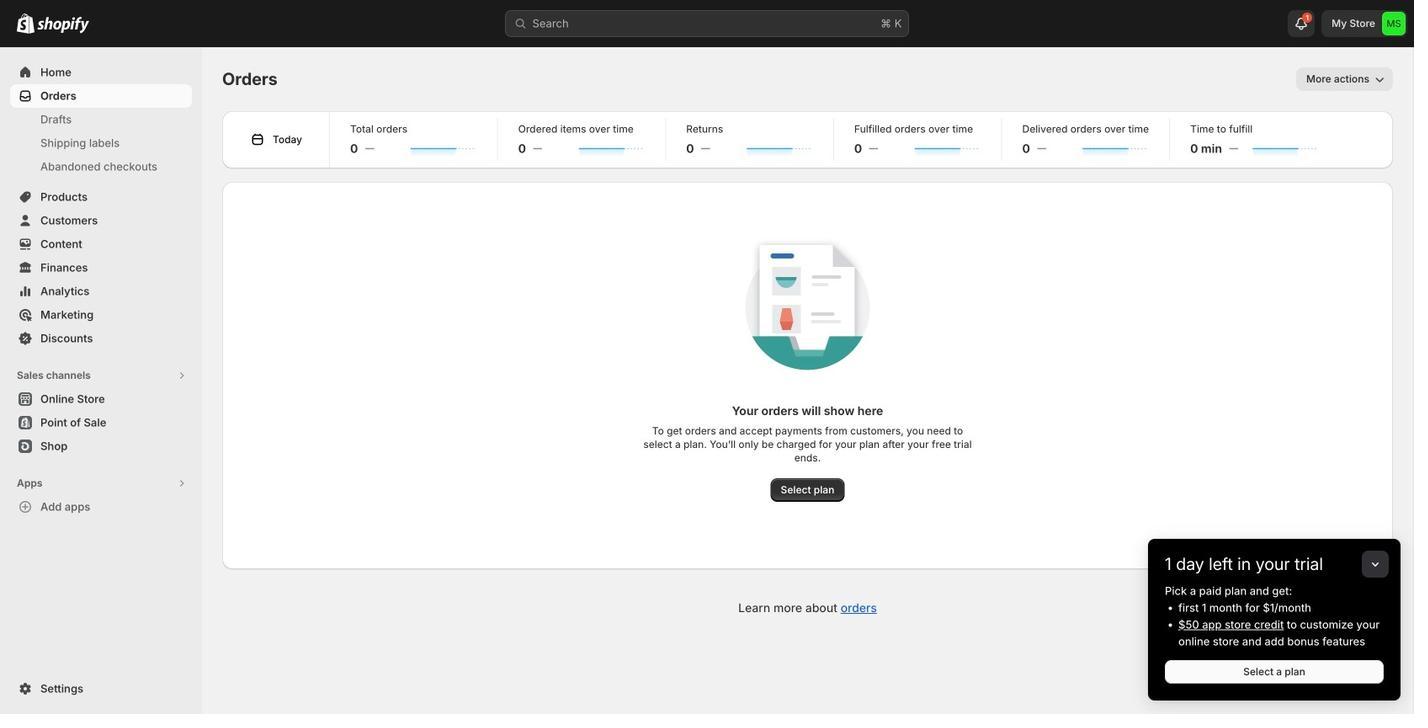 Task type: describe. For each thing, give the bounding box(es) containing it.
my store image
[[1383, 12, 1406, 35]]



Task type: locate. For each thing, give the bounding box(es) containing it.
shopify image
[[17, 13, 35, 33], [37, 17, 89, 33]]

1 horizontal spatial shopify image
[[37, 17, 89, 33]]

0 horizontal spatial shopify image
[[17, 13, 35, 33]]



Task type: vqa. For each thing, say whether or not it's contained in the screenshot.
the Search customers text box
no



